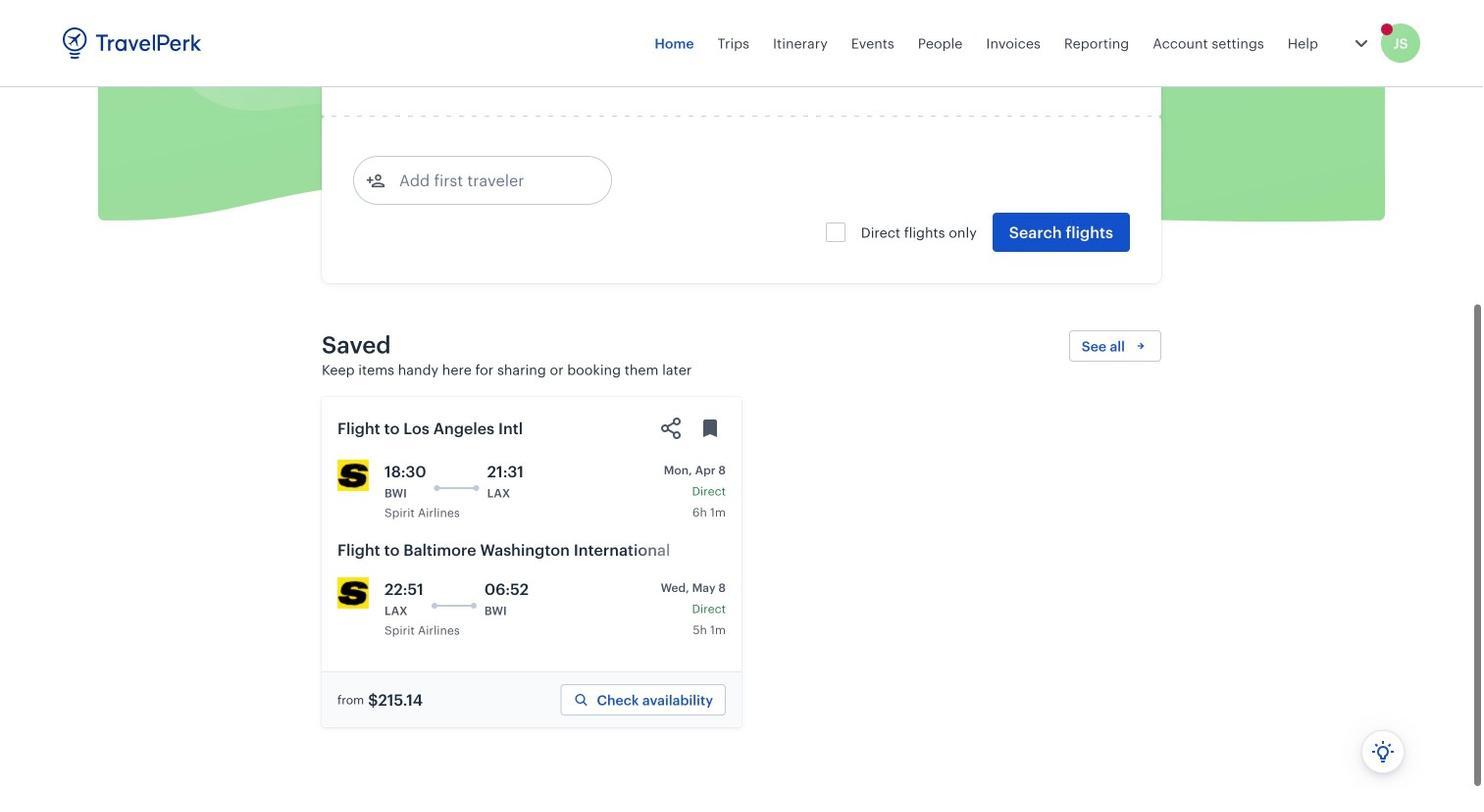 Task type: describe. For each thing, give the bounding box(es) containing it.
spirit airlines image
[[338, 578, 369, 609]]

Add first traveler search field
[[386, 165, 590, 196]]

spirit airlines image
[[338, 460, 369, 492]]



Task type: vqa. For each thing, say whether or not it's contained in the screenshot.
Depart text field
no



